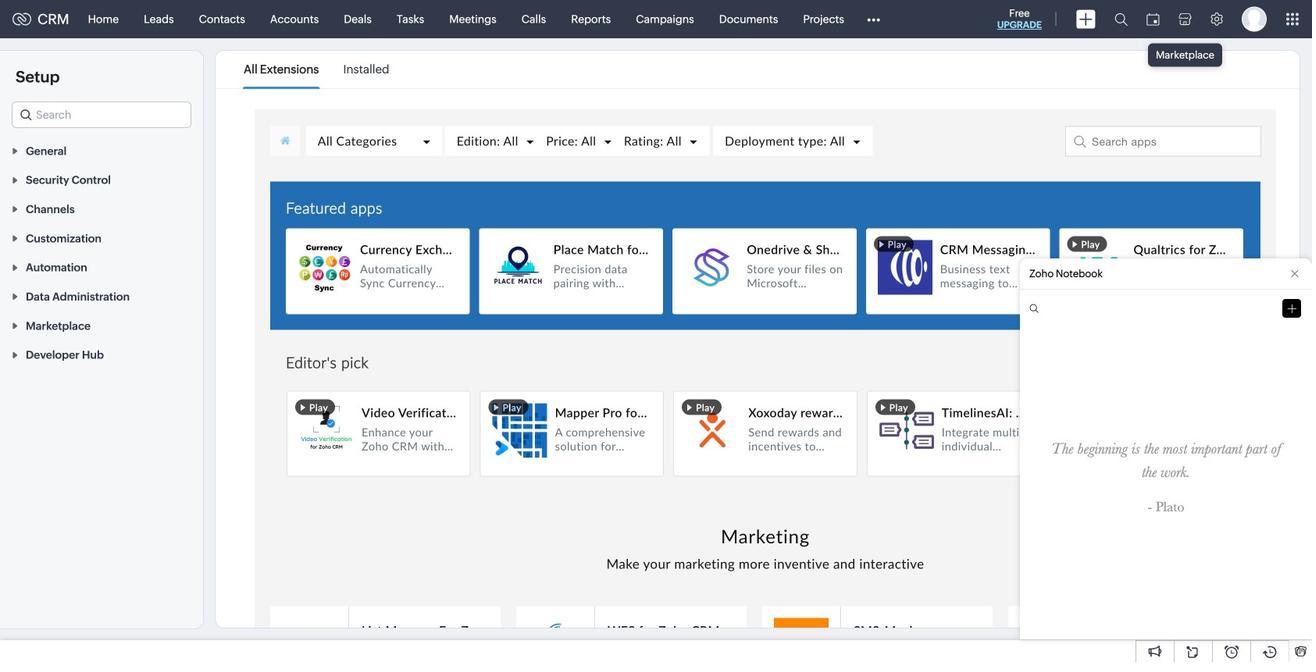 Task type: locate. For each thing, give the bounding box(es) containing it.
None field
[[12, 102, 191, 128]]

create menu element
[[1067, 0, 1105, 38]]

Search text field
[[12, 102, 191, 127]]

logo image
[[12, 13, 31, 25]]

Other Modules field
[[857, 7, 890, 32]]

search element
[[1105, 0, 1137, 38]]

calendar image
[[1147, 13, 1160, 25]]



Task type: describe. For each thing, give the bounding box(es) containing it.
profile image
[[1242, 7, 1267, 32]]

create menu image
[[1076, 10, 1096, 29]]

search image
[[1115, 12, 1128, 26]]

profile element
[[1233, 0, 1276, 38]]



Task type: vqa. For each thing, say whether or not it's contained in the screenshot.
Search image
yes



